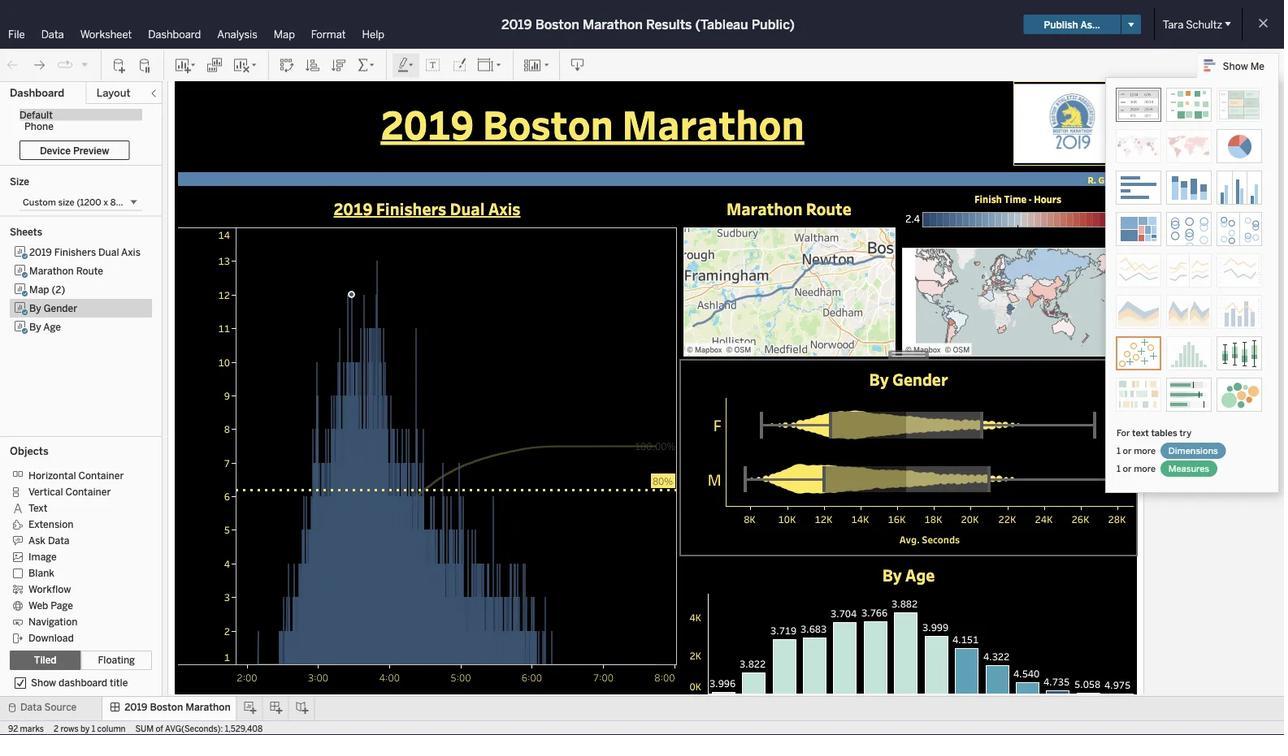 Task type: describe. For each thing, give the bounding box(es) containing it.
for
[[1117, 428, 1130, 439]]

extension
[[28, 519, 74, 531]]

public)
[[752, 17, 795, 32]]

1 mapbox from the left
[[695, 346, 722, 355]]

0 vertical spatial age
[[43, 321, 61, 333]]

2019 boston marathon application
[[163, 71, 1283, 726]]

1 or more for dimensions
[[1117, 445, 1158, 456]]

measures
[[1169, 463, 1209, 474]]

tables
[[1151, 428, 1177, 439]]

preview
[[73, 144, 109, 156]]

for text tables try
[[1117, 428, 1192, 439]]

device preview
[[40, 144, 109, 156]]

pause auto updates image
[[137, 57, 154, 74]]

help
[[362, 28, 384, 41]]

data for data
[[41, 28, 64, 41]]

more for dimensions
[[1134, 445, 1156, 456]]

tara schultz
[[1163, 18, 1222, 31]]

map for map
[[274, 28, 295, 41]]

custom size (1200 x 800)
[[23, 197, 131, 208]]

5.1
[[1115, 212, 1130, 225]]

map (2)
[[29, 284, 65, 295]]

0 horizontal spatial replay animation image
[[57, 57, 73, 73]]

floating
[[98, 655, 135, 667]]

dimensions
[[1169, 445, 1218, 456]]

2019 inside 'heading'
[[381, 97, 474, 150]]

by
[[81, 724, 90, 734]]

navigation option
[[10, 614, 140, 630]]

more options image
[[1137, 428, 1154, 445]]

image image
[[1014, 84, 1133, 163]]

gender inside '2019 boston marathon' application
[[892, 369, 948, 390]]

or for dimensions
[[1123, 445, 1132, 456]]

collapse image
[[149, 89, 159, 98]]

text
[[28, 503, 47, 514]]

objects
[[10, 445, 49, 458]]

download image
[[570, 57, 586, 74]]

1 vertical spatial axis
[[121, 246, 141, 258]]

1 or more for measures
[[1117, 463, 1158, 474]]

sorted descending by average of seconds within gender image
[[331, 57, 347, 74]]

size
[[10, 176, 29, 187]]

0 horizontal spatial dashboard
[[10, 87, 64, 100]]

osm for second © osm link from the left
[[953, 346, 970, 355]]

new worksheet image
[[174, 57, 197, 74]]

4 © from the left
[[945, 346, 951, 355]]

blank
[[28, 568, 54, 579]]

boston inside 'heading'
[[483, 97, 614, 150]]

r.
[[1088, 174, 1097, 186]]

new data source image
[[111, 57, 128, 74]]

show for show me
[[1223, 60, 1248, 72]]

ask data option
[[10, 532, 140, 549]]

92 marks
[[8, 724, 44, 734]]

or for measures
[[1123, 463, 1132, 474]]

dashboard
[[59, 677, 107, 689]]

device
[[40, 144, 71, 156]]

0 vertical spatial boston
[[535, 17, 579, 32]]

2 recommended image from the top
[[1116, 337, 1162, 371]]

show me button
[[1197, 53, 1279, 78]]

of
[[156, 724, 163, 734]]

© mapbox © osm for 1st © osm link from the left
[[687, 346, 751, 355]]

extension option
[[10, 516, 140, 532]]

swap rows and columns image
[[279, 57, 295, 74]]

horizontal container option
[[10, 467, 140, 484]]

layout
[[96, 87, 130, 100]]

92
[[8, 724, 18, 734]]

me
[[1251, 60, 1265, 72]]

1 horizontal spatial dashboard
[[148, 28, 201, 41]]

publish as... button
[[1024, 15, 1121, 34]]

format workbook image
[[451, 57, 467, 74]]

workflow option
[[10, 581, 140, 597]]

publish
[[1044, 18, 1078, 30]]

source
[[44, 702, 77, 714]]

1 © osm link from the left
[[726, 346, 751, 355]]

1 vertical spatial 2019 finishers dual axis
[[29, 246, 141, 258]]

remove from dashboard image
[[1137, 359, 1154, 376]]

sorted ascending by average of seconds within gender image
[[305, 57, 321, 74]]

download option
[[10, 630, 140, 646]]

schultz
[[1186, 18, 1222, 31]]

tara
[[1163, 18, 1184, 31]]

finishers inside '2019 boston marathon' application
[[376, 198, 446, 219]]

container for horizontal container
[[78, 470, 124, 482]]

© mapbox © osm for second © osm link from the left
[[905, 346, 970, 355]]

format
[[311, 28, 346, 41]]

title
[[110, 677, 128, 689]]

show mark labels image
[[425, 57, 441, 74]]

1,529,408
[[225, 724, 263, 734]]

(tableau
[[695, 17, 748, 32]]

2019 boston marathon results (tableau public)
[[502, 17, 795, 32]]

blank option
[[10, 565, 140, 581]]

2 rows by 1 column
[[54, 724, 126, 734]]

publish as...
[[1044, 18, 1100, 30]]

text option
[[10, 500, 140, 516]]

marks. press enter to open the view data window.. use arrow keys to navigate data visualization elements. image for by gender
[[726, 398, 1134, 506]]

2
[[54, 724, 59, 734]]

osm for 1st © osm link from the left
[[734, 346, 751, 355]]

size
[[58, 197, 74, 208]]

more for measures
[[1134, 463, 1156, 474]]

0 horizontal spatial by gender
[[29, 302, 77, 314]]

0 horizontal spatial gender
[[44, 302, 77, 314]]

web
[[28, 600, 48, 612]]

fix height image
[[1137, 376, 1154, 393]]

(2)
[[52, 284, 65, 295]]

custom
[[23, 197, 56, 208]]

workflow
[[28, 584, 71, 596]]

default
[[20, 109, 53, 121]]

horizontal container
[[28, 470, 124, 482]]

image option
[[10, 549, 140, 565]]

device preview button
[[20, 141, 130, 160]]

finishers inside list box
[[54, 246, 96, 258]]

column
[[97, 724, 126, 734]]

x
[[104, 197, 108, 208]]

sum
[[135, 724, 154, 734]]

guevara
[[1099, 174, 1134, 186]]

as...
[[1081, 18, 1100, 30]]

0 horizontal spatial by age
[[29, 321, 61, 333]]

2 vertical spatial 1
[[92, 724, 95, 734]]



Task type: locate. For each thing, give the bounding box(es) containing it.
1
[[1117, 445, 1121, 456], [1117, 463, 1121, 474], [92, 724, 95, 734]]

container for vertical container
[[65, 486, 111, 498]]

2 osm from the left
[[953, 346, 970, 355]]

by
[[29, 302, 41, 314], [29, 321, 41, 333], [869, 369, 889, 390], [882, 565, 902, 586]]

1 horizontal spatial route
[[806, 198, 852, 219]]

0 horizontal spatial finishers
[[54, 246, 96, 258]]

0 horizontal spatial mapbox
[[695, 346, 722, 355]]

2.4
[[905, 212, 920, 225]]

1 vertical spatial dual
[[98, 246, 119, 258]]

© mapbox © osm
[[687, 346, 751, 355], [905, 346, 970, 355]]

0 horizontal spatial osm
[[734, 346, 751, 355]]

data source
[[20, 702, 77, 714]]

800)
[[110, 197, 131, 208]]

more
[[1134, 445, 1156, 456], [1134, 463, 1156, 474]]

map left (2)
[[29, 284, 49, 295]]

0 vertical spatial container
[[78, 470, 124, 482]]

avg(seconds):
[[165, 724, 223, 734]]

map for map (2)
[[29, 284, 49, 295]]

0 horizontal spatial dual
[[98, 246, 119, 258]]

2 1 or more from the top
[[1117, 463, 1158, 474]]

page
[[51, 600, 73, 612]]

1 horizontal spatial age
[[906, 565, 935, 586]]

0 horizontal spatial 2019 boston marathon
[[125, 702, 231, 714]]

marks. press enter to open the view data window.. use arrow keys to navigate data visualization elements. image for 2019 finishers dual axis
[[236, 228, 677, 665]]

2 or from the top
[[1123, 463, 1132, 474]]

0 vertical spatial by gender
[[29, 302, 77, 314]]

1 horizontal spatial axis
[[488, 198, 521, 219]]

vertical container
[[28, 486, 111, 498]]

1 horizontal spatial © mapbox © osm
[[905, 346, 970, 355]]

0 vertical spatial data
[[41, 28, 64, 41]]

0 vertical spatial dashboard
[[148, 28, 201, 41]]

1 vertical spatial data
[[48, 535, 69, 547]]

replay animation image left new data source icon
[[80, 60, 89, 69]]

show dashboard title
[[31, 677, 128, 689]]

1 horizontal spatial gender
[[892, 369, 948, 390]]

1 for measures
[[1117, 463, 1121, 474]]

1 vertical spatial more
[[1134, 463, 1156, 474]]

2019 finishers dual axis inside '2019 boston marathon' application
[[334, 198, 521, 219]]

0 vertical spatial recommended image
[[1116, 88, 1162, 122]]

ask data
[[28, 535, 69, 547]]

container inside option
[[78, 470, 124, 482]]

2 © mapbox © osm from the left
[[905, 346, 970, 355]]

show me
[[1223, 60, 1265, 72]]

dual inside '2019 boston marathon' application
[[450, 198, 485, 219]]

boston down 'show/hide cards' 'image' at left
[[483, 97, 614, 150]]

0 horizontal spatial marathon route
[[29, 265, 103, 277]]

vertical container option
[[10, 484, 140, 500]]

route inside '2019 boston marathon' application
[[806, 198, 852, 219]]

vertical
[[28, 486, 63, 498]]

1 vertical spatial route
[[76, 265, 103, 277]]

show for show dashboard title
[[31, 677, 56, 689]]

1 vertical spatial show
[[31, 677, 56, 689]]

1 horizontal spatial by age
[[882, 565, 935, 586]]

analysis
[[217, 28, 257, 41]]

age inside '2019 boston marathon' application
[[906, 565, 935, 586]]

0 vertical spatial gender
[[44, 302, 77, 314]]

data down 'extension'
[[48, 535, 69, 547]]

0 vertical spatial or
[[1123, 445, 1132, 456]]

1 for dimensions
[[1117, 445, 1121, 456]]

show/hide cards image
[[523, 57, 549, 74]]

2019 boston marathon heading
[[178, 81, 1007, 166]]

0 horizontal spatial map
[[29, 284, 49, 295]]

2019 boston marathon inside 'heading'
[[381, 97, 805, 150]]

container up the vertical container option
[[78, 470, 124, 482]]

1 © mapbox link from the left
[[687, 346, 722, 355]]

time
[[1004, 193, 1027, 206]]

rows
[[60, 724, 79, 734]]

1 1 or more from the top
[[1117, 445, 1158, 456]]

0 vertical spatial 2019 finishers dual axis
[[334, 198, 521, 219]]

by gender inside '2019 boston marathon' application
[[869, 369, 948, 390]]

default phone
[[20, 109, 54, 132]]

dashboard up default
[[10, 87, 64, 100]]

by gender
[[29, 302, 77, 314], [869, 369, 948, 390]]

recommended image up fix height 'icon'
[[1116, 337, 1162, 371]]

phone
[[24, 121, 54, 132]]

container
[[78, 470, 124, 482], [65, 486, 111, 498]]

1 horizontal spatial show
[[1223, 60, 1248, 72]]

© mapbox link for second © osm link from the left
[[905, 346, 941, 355]]

data up "redo" icon
[[41, 28, 64, 41]]

1 vertical spatial 1
[[1117, 463, 1121, 474]]

dual inside list box
[[98, 246, 119, 258]]

text
[[1132, 428, 1149, 439]]

1 vertical spatial 2019 boston marathon
[[125, 702, 231, 714]]

1 vertical spatial age
[[906, 565, 935, 586]]

axis
[[488, 198, 521, 219], [121, 246, 141, 258]]

0 horizontal spatial axis
[[121, 246, 141, 258]]

results
[[646, 17, 692, 32]]

0 horizontal spatial age
[[43, 321, 61, 333]]

1 vertical spatial boston
[[483, 97, 614, 150]]

-
[[1029, 193, 1032, 206]]

0 horizontal spatial 2019 finishers dual axis
[[29, 246, 141, 258]]

1 vertical spatial by gender
[[869, 369, 948, 390]]

osm
[[734, 346, 751, 355], [953, 346, 970, 355]]

gender
[[44, 302, 77, 314], [892, 369, 948, 390]]

show left me
[[1223, 60, 1248, 72]]

go to sheet image
[[1137, 393, 1154, 410]]

boston up the of
[[150, 702, 183, 714]]

show inside button
[[1223, 60, 1248, 72]]

sum of avg(seconds): 1,529,408
[[135, 724, 263, 734]]

fit image
[[477, 57, 503, 74]]

map
[[274, 28, 295, 41], [29, 284, 49, 295]]

image
[[28, 551, 57, 563]]

1 horizontal spatial 2019 finishers dual axis
[[334, 198, 521, 219]]

0 vertical spatial marathon route
[[727, 198, 852, 219]]

marathon
[[583, 17, 643, 32], [622, 97, 805, 150], [727, 198, 803, 219], [29, 265, 74, 277], [185, 702, 231, 714]]

use as filter image
[[1137, 410, 1154, 428]]

redo image
[[31, 57, 47, 74]]

1 © mapbox © osm from the left
[[687, 346, 751, 355]]

1 horizontal spatial by gender
[[869, 369, 948, 390]]

1 vertical spatial container
[[65, 486, 111, 498]]

list box containing 2019 finishers dual axis
[[10, 243, 152, 432]]

2 more from the top
[[1134, 463, 1156, 474]]

0 vertical spatial finishers
[[376, 198, 446, 219]]

finish time - hours
[[975, 193, 1062, 206]]

1 © from the left
[[687, 346, 693, 355]]

data inside ask data option
[[48, 535, 69, 547]]

0 vertical spatial axis
[[488, 198, 521, 219]]

0 vertical spatial more
[[1134, 445, 1156, 456]]

or
[[1123, 445, 1132, 456], [1123, 463, 1132, 474]]

2 © from the left
[[726, 346, 733, 355]]

finishers
[[376, 198, 446, 219], [54, 246, 96, 258]]

2019 boston marathon
[[381, 97, 805, 150], [125, 702, 231, 714]]

1 vertical spatial map
[[29, 284, 49, 295]]

0 vertical spatial 1
[[1117, 445, 1121, 456]]

marathon inside 'heading'
[[622, 97, 805, 150]]

1 osm from the left
[[734, 346, 751, 355]]

clear sheet image
[[232, 57, 258, 74]]

replay animation image right "redo" icon
[[57, 57, 73, 73]]

0 vertical spatial 1 or more
[[1117, 445, 1158, 456]]

2 © osm link from the left
[[945, 346, 970, 355]]

0 horizontal spatial route
[[76, 265, 103, 277]]

2 © mapbox link from the left
[[905, 346, 941, 355]]

1 more from the top
[[1134, 445, 1156, 456]]

web page
[[28, 600, 73, 612]]

0 horizontal spatial © osm link
[[726, 346, 751, 355]]

2019 boston marathon up avg(seconds):
[[125, 702, 231, 714]]

1 vertical spatial by age
[[882, 565, 935, 586]]

file
[[8, 28, 25, 41]]

0 horizontal spatial © mapbox © osm
[[687, 346, 751, 355]]

finish
[[975, 193, 1002, 206]]

undo image
[[5, 57, 21, 74]]

container down "horizontal container"
[[65, 486, 111, 498]]

2019 finishers dual axis
[[334, 198, 521, 219], [29, 246, 141, 258]]

0 vertical spatial by age
[[29, 321, 61, 333]]

map up swap rows and columns image
[[274, 28, 295, 41]]

0 horizontal spatial © mapbox link
[[687, 346, 722, 355]]

dashboard up new worksheet icon
[[148, 28, 201, 41]]

marathon route
[[727, 198, 852, 219], [29, 265, 103, 277]]

sheets
[[10, 226, 42, 238]]

1 horizontal spatial finishers
[[376, 198, 446, 219]]

web page option
[[10, 597, 140, 614]]

recommended image
[[1116, 88, 1162, 122], [1116, 337, 1162, 371]]

2 vertical spatial data
[[20, 702, 42, 714]]

objects list box
[[10, 462, 152, 646]]

marks. press enter to open the view data window.. use arrow keys to navigate data visualization elements. image
[[236, 228, 677, 665], [684, 228, 896, 357], [902, 248, 1134, 357], [726, 398, 1134, 506], [708, 594, 1134, 694]]

(1200
[[77, 197, 101, 208]]

©
[[687, 346, 693, 355], [726, 346, 733, 355], [905, 346, 912, 355], [945, 346, 951, 355]]

2 vertical spatial boston
[[150, 702, 183, 714]]

1 recommended image from the top
[[1116, 88, 1162, 122]]

recommended image up guevara
[[1116, 88, 1162, 122]]

1 horizontal spatial replay animation image
[[80, 60, 89, 69]]

list box
[[10, 243, 152, 432]]

1 or from the top
[[1123, 445, 1132, 456]]

1 horizontal spatial 2019 boston marathon
[[381, 97, 805, 150]]

axis inside '2019 boston marathon' application
[[488, 198, 521, 219]]

0 vertical spatial 2019 boston marathon
[[381, 97, 805, 150]]

1 horizontal spatial osm
[[953, 346, 970, 355]]

0 vertical spatial map
[[274, 28, 295, 41]]

2019 boston marathon down "download" image
[[381, 97, 805, 150]]

1 horizontal spatial © mapbox link
[[905, 346, 941, 355]]

1 vertical spatial 1 or more
[[1117, 463, 1158, 474]]

data for data source
[[20, 702, 42, 714]]

by age inside '2019 boston marathon' application
[[882, 565, 935, 586]]

1 vertical spatial marathon route
[[29, 265, 103, 277]]

0 vertical spatial dual
[[450, 198, 485, 219]]

© mapbox link
[[687, 346, 722, 355], [905, 346, 941, 355]]

0 vertical spatial route
[[806, 198, 852, 219]]

container inside option
[[65, 486, 111, 498]]

route
[[806, 198, 852, 219], [76, 265, 103, 277]]

horizontal
[[28, 470, 76, 482]]

1 vertical spatial or
[[1123, 463, 1132, 474]]

1 vertical spatial recommended image
[[1116, 337, 1162, 371]]

1 horizontal spatial © osm link
[[945, 346, 970, 355]]

dashboard
[[148, 28, 201, 41], [10, 87, 64, 100]]

map inside list box
[[29, 284, 49, 295]]

marks
[[20, 724, 44, 734]]

ask
[[28, 535, 46, 547]]

2019
[[502, 17, 532, 32], [381, 97, 474, 150], [334, 198, 373, 219], [29, 246, 52, 258], [125, 702, 147, 714]]

0 horizontal spatial show
[[31, 677, 56, 689]]

download
[[28, 633, 74, 644]]

age
[[43, 321, 61, 333], [906, 565, 935, 586]]

hours
[[1034, 193, 1062, 206]]

navigation
[[28, 616, 78, 628]]

try
[[1180, 428, 1192, 439]]

togglestate option group
[[10, 651, 152, 671]]

1 horizontal spatial marathon route
[[727, 198, 852, 219]]

r. guevara
[[1088, 174, 1134, 186]]

totals image
[[357, 57, 376, 74]]

1 vertical spatial gender
[[892, 369, 948, 390]]

1 vertical spatial finishers
[[54, 246, 96, 258]]

highlight image
[[397, 57, 415, 74]]

marks. press enter to open the view data window.. use arrow keys to navigate data visualization elements. image for by age
[[708, 594, 1134, 694]]

marathon route inside '2019 boston marathon' application
[[727, 198, 852, 219]]

boston
[[535, 17, 579, 32], [483, 97, 614, 150], [150, 702, 183, 714]]

worksheet
[[80, 28, 132, 41]]

1 horizontal spatial map
[[274, 28, 295, 41]]

2 mapbox from the left
[[914, 346, 941, 355]]

show down 'tiled'
[[31, 677, 56, 689]]

0 vertical spatial show
[[1223, 60, 1248, 72]]

© osm link
[[726, 346, 751, 355], [945, 346, 970, 355]]

duplicate image
[[206, 57, 223, 74]]

tiled
[[34, 655, 57, 667]]

by age
[[29, 321, 61, 333], [882, 565, 935, 586]]

1 horizontal spatial mapbox
[[914, 346, 941, 355]]

© mapbox link for 1st © osm link from the left
[[687, 346, 722, 355]]

replay animation image
[[57, 57, 73, 73], [80, 60, 89, 69]]

3 © from the left
[[905, 346, 912, 355]]

1 horizontal spatial dual
[[450, 198, 485, 219]]

1 vertical spatial dashboard
[[10, 87, 64, 100]]

data up marks
[[20, 702, 42, 714]]

boston up "download" image
[[535, 17, 579, 32]]



Task type: vqa. For each thing, say whether or not it's contained in the screenshot.
Extension
yes



